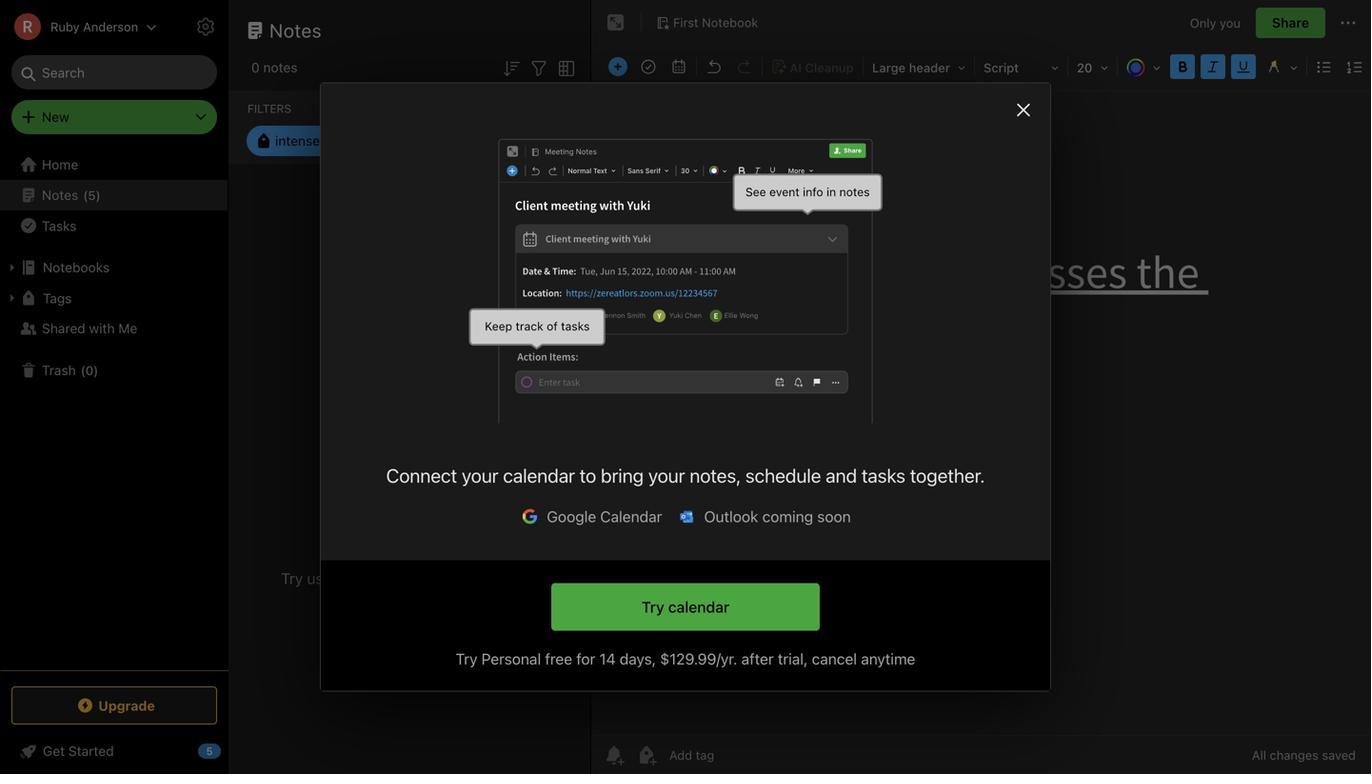 Task type: vqa. For each thing, say whether or not it's contained in the screenshot.
1st tab list from the top of the page
no



Task type: locate. For each thing, give the bounding box(es) containing it.
first
[[673, 15, 699, 30]]

try left using
[[281, 570, 303, 588]]

2 vertical spatial try
[[456, 650, 478, 668]]

1 vertical spatial notes
[[42, 187, 78, 203]]

tree containing home
[[0, 150, 229, 670]]

changes
[[1270, 748, 1319, 763]]

first notebook button
[[650, 10, 765, 36]]

notes up notes
[[270, 19, 322, 41]]

0 vertical spatial )
[[96, 188, 101, 202]]

calendar inside connect your calendar to bring your notes, schedule and tasks together. tab panel
[[503, 464, 575, 487]]

notebook
[[702, 15, 759, 30]]

0 horizontal spatial 0
[[86, 363, 94, 377]]

try left personal
[[456, 650, 478, 668]]

calendar event image
[[666, 53, 693, 80]]

after
[[742, 650, 774, 668]]

share button
[[1256, 8, 1326, 38]]

tree
[[0, 150, 229, 670]]

notes
[[270, 19, 322, 41], [42, 187, 78, 203]]

tags button
[[0, 283, 228, 313]]

italic image
[[1200, 53, 1227, 80]]

1 horizontal spatial calendar
[[668, 598, 730, 616]]

try up days,
[[642, 598, 665, 616]]

calendar
[[503, 464, 575, 487], [668, 598, 730, 616]]

your right connect
[[462, 464, 499, 487]]

shared with me link
[[0, 313, 228, 344]]

personal
[[482, 650, 541, 668]]

add tag image
[[635, 744, 658, 767]]

1 vertical spatial 0
[[86, 363, 94, 377]]

1 horizontal spatial your
[[649, 464, 685, 487]]

undo image
[[701, 53, 728, 80]]

1 your from the left
[[462, 464, 499, 487]]

0 vertical spatial try
[[281, 570, 303, 588]]

0 horizontal spatial calendar
[[503, 464, 575, 487]]

try using a different keyword or filter.
[[281, 570, 538, 588]]

0 vertical spatial notes
[[270, 19, 322, 41]]

0 left notes
[[251, 60, 260, 75]]

( inside trash ( 0 )
[[81, 363, 86, 377]]

notes
[[263, 60, 298, 75]]

( for notes
[[83, 188, 88, 202]]

) down home link
[[96, 188, 101, 202]]

1 vertical spatial (
[[81, 363, 86, 377]]

add a reminder image
[[603, 744, 626, 767]]

1 vertical spatial try
[[642, 598, 665, 616]]

1 horizontal spatial notes
[[270, 19, 322, 41]]

cancel
[[812, 650, 857, 668]]

numbered list image
[[1342, 53, 1369, 80]]

5
[[88, 188, 96, 202]]

tasks
[[862, 464, 906, 487]]

0 horizontal spatial notes
[[42, 187, 78, 203]]

settings image
[[194, 15, 217, 38]]

you
[[1220, 15, 1241, 30]]

( down home link
[[83, 188, 88, 202]]

heading level image
[[866, 53, 973, 80]]

and
[[826, 464, 857, 487]]

( right trash
[[81, 363, 86, 377]]

your right bring
[[649, 464, 685, 487]]

using
[[307, 570, 344, 588]]

filters
[[248, 102, 292, 115]]

me
[[118, 321, 137, 336]]

None search field
[[25, 55, 204, 90]]

shared with me
[[42, 321, 137, 336]]

(
[[83, 188, 88, 202], [81, 363, 86, 377]]

notes,
[[690, 464, 741, 487]]

share
[[1273, 15, 1310, 30]]

calendar left to
[[503, 464, 575, 487]]

1 horizontal spatial try
[[456, 650, 478, 668]]

)
[[96, 188, 101, 202], [94, 363, 98, 377]]

( inside notes ( 5 )
[[83, 188, 88, 202]]

try calendar button
[[552, 583, 820, 631]]

0 vertical spatial 0
[[251, 60, 260, 75]]

to
[[580, 464, 597, 487]]

expand notebooks image
[[5, 260, 20, 275]]

try for try using a different keyword or filter.
[[281, 570, 303, 588]]

0 vertical spatial (
[[83, 188, 88, 202]]

1 vertical spatial )
[[94, 363, 98, 377]]

home
[[42, 157, 78, 172]]

or
[[485, 570, 499, 588]]

2 horizontal spatial try
[[642, 598, 665, 616]]

notes down home
[[42, 187, 78, 203]]

0 horizontal spatial your
[[462, 464, 499, 487]]

try for try personal free for 14 days, $129.99/yr. after trial, cancel anytime
[[456, 650, 478, 668]]

tasks button
[[0, 211, 228, 241]]

0
[[251, 60, 260, 75], [86, 363, 94, 377]]

connect
[[386, 464, 457, 487]]

0 right trash
[[86, 363, 94, 377]]

try inside button
[[642, 598, 665, 616]]

expand note image
[[605, 11, 628, 34]]

1 vertical spatial calendar
[[668, 598, 730, 616]]

) inside notes ( 5 )
[[96, 188, 101, 202]]

0 vertical spatial calendar
[[503, 464, 575, 487]]

together.
[[910, 464, 985, 487]]

) right trash
[[94, 363, 98, 377]]

calendar up '$129.99/yr.'
[[668, 598, 730, 616]]

home link
[[0, 150, 229, 180]]

different
[[361, 570, 419, 588]]

schedule
[[746, 464, 822, 487]]

your
[[462, 464, 499, 487], [649, 464, 685, 487]]

new
[[42, 109, 69, 125]]

) inside trash ( 0 )
[[94, 363, 98, 377]]

new button
[[11, 100, 217, 134]]

font family image
[[977, 53, 1066, 80]]

try
[[281, 570, 303, 588], [642, 598, 665, 616], [456, 650, 478, 668]]

outlook
[[704, 508, 759, 526]]

0 horizontal spatial try
[[281, 570, 303, 588]]



Task type: describe. For each thing, give the bounding box(es) containing it.
) for trash
[[94, 363, 98, 377]]

trial,
[[778, 650, 808, 668]]

font color image
[[1120, 53, 1168, 80]]

google calendar
[[547, 508, 662, 526]]

Note Editor text field
[[592, 91, 1372, 735]]

upgrade
[[98, 698, 155, 714]]

saved
[[1323, 748, 1356, 763]]

connect your calendar to bring your notes, schedule and tasks together. tab panel
[[321, 83, 1051, 561]]

( for trash
[[81, 363, 86, 377]]

cancel image
[[1011, 97, 1037, 123]]

intense
[[275, 133, 320, 149]]

bulleted list image
[[1312, 53, 1338, 80]]

0 notes
[[251, 60, 298, 75]]

all changes saved
[[1253, 748, 1356, 763]]

trash
[[42, 362, 76, 378]]

first notebook
[[673, 15, 759, 30]]

highlight image
[[1259, 53, 1305, 80]]

only you
[[1191, 15, 1241, 30]]

expand tags image
[[5, 291, 20, 306]]

intense button
[[247, 126, 352, 156]]

insert image
[[604, 53, 633, 80]]

note window element
[[592, 0, 1372, 774]]

bring
[[601, 464, 644, 487]]

notes ( 5 )
[[42, 187, 101, 203]]

) for notes
[[96, 188, 101, 202]]

filter.
[[503, 570, 538, 588]]

anytime
[[861, 650, 916, 668]]

with
[[89, 321, 115, 336]]

font size image
[[1071, 53, 1115, 80]]

0 inside trash ( 0 )
[[86, 363, 94, 377]]

for
[[577, 650, 596, 668]]

try personal free for 14 days, $129.99/yr. after trial, cancel anytime
[[456, 650, 916, 668]]

1 horizontal spatial 0
[[251, 60, 260, 75]]

tasks
[[42, 218, 77, 234]]

a
[[348, 570, 357, 588]]

trash ( 0 )
[[42, 362, 98, 378]]

$129.99/yr.
[[660, 650, 738, 668]]

notes for notes
[[270, 19, 322, 41]]

underline image
[[1231, 53, 1257, 80]]

shared
[[42, 321, 85, 336]]

notebooks
[[43, 260, 110, 275]]

2 your from the left
[[649, 464, 685, 487]]

outlook coming soon
[[704, 508, 851, 526]]

tags
[[43, 290, 72, 306]]

days,
[[620, 650, 656, 668]]

task image
[[635, 53, 662, 80]]

notes for notes ( 5 )
[[42, 187, 78, 203]]

try for try calendar
[[642, 598, 665, 616]]

calendar inside try calendar button
[[668, 598, 730, 616]]

google
[[547, 508, 597, 526]]

Search text field
[[25, 55, 204, 90]]

all
[[1253, 748, 1267, 763]]

14
[[600, 650, 616, 668]]

upgrade button
[[11, 687, 217, 725]]

notebooks link
[[0, 252, 228, 283]]

coming
[[763, 508, 814, 526]]

only
[[1191, 15, 1217, 30]]

calendar
[[601, 508, 662, 526]]

bold image
[[1170, 53, 1196, 80]]

keyword
[[423, 570, 481, 588]]

soon
[[818, 508, 851, 526]]

try calendar
[[642, 598, 730, 616]]

connect your calendar to bring your notes, schedule and tasks together.
[[386, 464, 985, 487]]

free
[[545, 650, 573, 668]]



